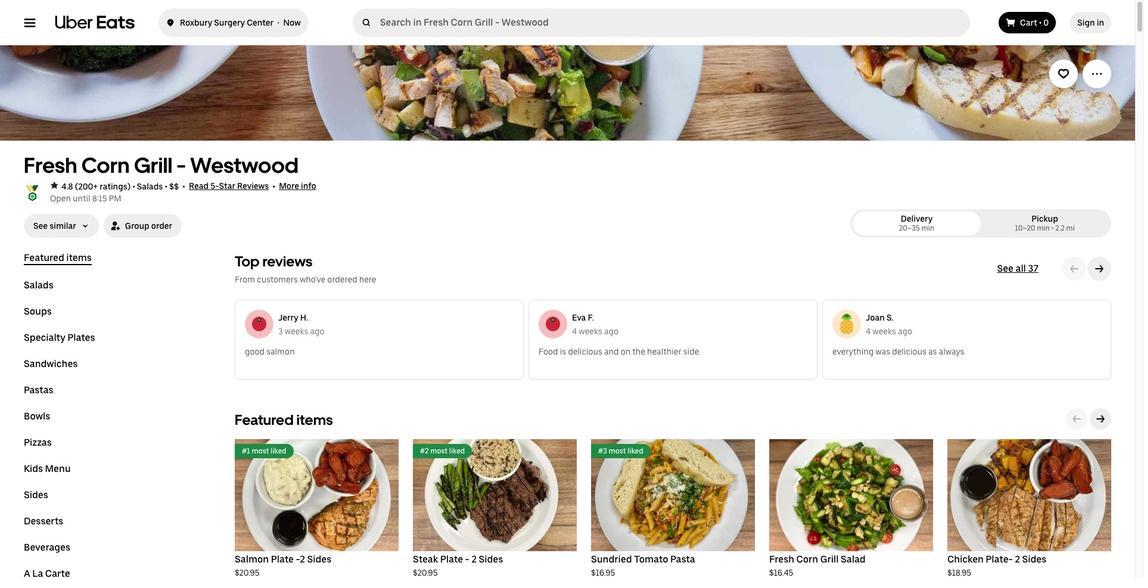 Task type: locate. For each thing, give the bounding box(es) containing it.
1 horizontal spatial ago
[[604, 326, 619, 336]]

plate right steak at the left of page
[[440, 554, 463, 565]]

liked right #3 at right
[[628, 447, 644, 455]]

2 most from the left
[[430, 447, 448, 455]]

delicious left as
[[892, 347, 927, 356]]

0 vertical spatial items
[[66, 252, 92, 263]]

1 vertical spatial corn
[[797, 554, 819, 565]]

-
[[177, 153, 186, 178], [296, 554, 300, 565], [465, 554, 470, 565]]

star
[[219, 181, 235, 191]]

steak plate - 2 sides $20.95
[[413, 554, 503, 578]]

next image
[[1095, 264, 1105, 274], [1096, 414, 1106, 424]]

soups
[[24, 306, 52, 317]]

cart • 0
[[1020, 18, 1049, 27]]

1 horizontal spatial $20.95
[[413, 568, 438, 578]]

most right #1
[[252, 447, 269, 455]]

1 vertical spatial items
[[297, 411, 333, 429]]

$$
[[169, 182, 179, 191]]

0 horizontal spatial ago
[[310, 326, 325, 336]]

1 weeks from the left
[[285, 326, 308, 336]]

1 [object object] radio from the left
[[855, 212, 979, 235]]

2 for steak plate - 2 sides
[[472, 554, 477, 565]]

0 vertical spatial previous image
[[1070, 264, 1080, 274]]

1 vertical spatial salads
[[24, 280, 54, 291]]

1 plate from the left
[[271, 554, 294, 565]]

- inside the salmon plate -2 sides $20.95
[[296, 554, 300, 565]]

2 right the plate- in the right bottom of the page
[[1015, 554, 1020, 565]]

1 horizontal spatial grill
[[821, 554, 839, 565]]

0 vertical spatial next image
[[1095, 264, 1105, 274]]

2 horizontal spatial liked
[[628, 447, 644, 455]]

min for pickup
[[1037, 224, 1050, 232]]

1 horizontal spatial salads
[[137, 182, 163, 191]]

2 $20.95 from the left
[[413, 568, 438, 578]]

0 vertical spatial fresh
[[24, 153, 77, 178]]

#2 most liked
[[420, 447, 465, 455]]

- up $$
[[177, 153, 186, 178]]

0 horizontal spatial see
[[33, 221, 48, 231]]

[object Object] radio
[[855, 212, 979, 235], [984, 212, 1107, 235]]

featured items up #1 most liked
[[235, 411, 333, 429]]

2 horizontal spatial ago
[[898, 326, 913, 336]]

corn
[[82, 153, 130, 178], [797, 554, 819, 565]]

more info link
[[279, 181, 316, 191]]

1 horizontal spatial plate
[[440, 554, 463, 565]]

1 horizontal spatial corn
[[797, 554, 819, 565]]

featured up #1 most liked
[[235, 411, 294, 429]]

salads
[[137, 182, 163, 191], [24, 280, 54, 291]]

3 weeks from the left
[[873, 326, 896, 336]]

corn for -
[[82, 153, 130, 178]]

1 horizontal spatial delicious
[[892, 347, 927, 356]]

1 vertical spatial fresh
[[770, 554, 795, 565]]

liked
[[271, 447, 286, 455], [449, 447, 465, 455], [628, 447, 644, 455]]

grill up $$
[[134, 153, 173, 178]]

- right salmon
[[296, 554, 300, 565]]

top reviews from customers who've ordered here
[[235, 253, 376, 284]]

0 vertical spatial salads
[[137, 182, 163, 191]]

1 delicious from the left
[[568, 347, 603, 356]]

sides
[[24, 489, 48, 501], [307, 554, 332, 565], [479, 554, 503, 565], [1023, 554, 1047, 565]]

plate
[[271, 554, 294, 565], [440, 554, 463, 565]]

1 horizontal spatial featured items
[[235, 411, 333, 429]]

most right #3 at right
[[609, 447, 626, 455]]

4
[[572, 326, 577, 336], [866, 326, 871, 336]]

fresh up 4.8
[[24, 153, 77, 178]]

1 vertical spatial previous image
[[1072, 414, 1082, 424]]

0 horizontal spatial delicious
[[568, 347, 603, 356]]

2 plate from the left
[[440, 554, 463, 565]]

see for see similar
[[33, 221, 48, 231]]

weeks down s.
[[873, 326, 896, 336]]

open
[[50, 194, 71, 203]]

specialty plates
[[24, 332, 95, 343]]

4.8
[[61, 182, 73, 191]]

2 right steak at the left of page
[[472, 554, 477, 565]]

min down delivery
[[922, 224, 935, 232]]

0 horizontal spatial items
[[66, 252, 92, 263]]

$20.95 for salmon
[[235, 568, 260, 578]]

liked right #1
[[271, 447, 286, 455]]

2 min from the left
[[1037, 224, 1050, 232]]

2 2 from the left
[[472, 554, 477, 565]]

min inside pickup 10–20 min • 2.2 mi
[[1037, 224, 1050, 232]]

featured items inside navigation
[[24, 252, 92, 263]]

salads up the soups on the left of page
[[24, 280, 54, 291]]

plate inside the salmon plate -2 sides $20.95
[[271, 554, 294, 565]]

see all 37 link
[[998, 263, 1039, 275]]

westwood
[[190, 153, 299, 178]]

ago inside joan s. 4 weeks ago
[[898, 326, 913, 336]]

salads down the fresh corn grill - westwood
[[137, 182, 163, 191]]

featured up salads button
[[24, 252, 64, 263]]

1 horizontal spatial min
[[1037, 224, 1050, 232]]

ago up everything was delicious as always
[[898, 326, 913, 336]]

liked for sundried
[[628, 447, 644, 455]]

1 horizontal spatial most
[[430, 447, 448, 455]]

1 horizontal spatial see
[[998, 263, 1014, 274]]

fresh up $16.45
[[770, 554, 795, 565]]

uber eats home image
[[55, 15, 135, 30]]

pm
[[109, 194, 121, 203]]

see for see all 37
[[998, 263, 1014, 274]]

featured items down see similar
[[24, 252, 92, 263]]

1 horizontal spatial [object object] radio
[[984, 212, 1107, 235]]

read
[[189, 181, 209, 191]]

0 vertical spatial featured items
[[24, 252, 92, 263]]

37
[[1028, 263, 1039, 274]]

0 horizontal spatial grill
[[134, 153, 173, 178]]

chicken
[[948, 554, 984, 565]]

fresh
[[24, 153, 77, 178], [770, 554, 795, 565]]

2 inside steak plate - 2 sides $20.95
[[472, 554, 477, 565]]

• left 2.2
[[1052, 224, 1054, 232]]

• right $$
[[183, 182, 185, 191]]

see left all
[[998, 263, 1014, 274]]

- inside steak plate - 2 sides $20.95
[[465, 554, 470, 565]]

weeks for eva
[[579, 326, 603, 336]]

0 horizontal spatial $20.95
[[235, 568, 260, 578]]

1 horizontal spatial -
[[296, 554, 300, 565]]

0 horizontal spatial featured items
[[24, 252, 92, 263]]

1 liked from the left
[[271, 447, 286, 455]]

grill for salad
[[821, 554, 839, 565]]

fresh inside fresh corn grill salad $16.45
[[770, 554, 795, 565]]

10–20
[[1015, 224, 1036, 232]]

0 horizontal spatial most
[[252, 447, 269, 455]]

5-
[[210, 181, 219, 191]]

2 liked from the left
[[449, 447, 465, 455]]

2 horizontal spatial weeks
[[873, 326, 896, 336]]

- right steak at the left of page
[[465, 554, 470, 565]]

2 for salmon plate -2 sides
[[300, 554, 305, 565]]

jerry h. 3 weeks ago
[[278, 313, 325, 336]]

1 most from the left
[[252, 447, 269, 455]]

min
[[922, 224, 935, 232], [1037, 224, 1050, 232]]

min down 'pickup' at top
[[1037, 224, 1050, 232]]

2 ago from the left
[[604, 326, 619, 336]]

1 horizontal spatial 2
[[472, 554, 477, 565]]

see left similar
[[33, 221, 48, 231]]

pizzas
[[24, 437, 52, 448]]

0 vertical spatial featured
[[24, 252, 64, 263]]

2 horizontal spatial 2
[[1015, 554, 1020, 565]]

#3 most liked
[[598, 447, 644, 455]]

min inside delivery 20–35 min
[[922, 224, 935, 232]]

0 horizontal spatial 4
[[572, 326, 577, 336]]

and
[[604, 347, 619, 356]]

weeks inside the jerry h. 3 weeks ago
[[285, 326, 308, 336]]

1 horizontal spatial 4
[[866, 326, 871, 336]]

0 horizontal spatial corn
[[82, 153, 130, 178]]

2 weeks from the left
[[579, 326, 603, 336]]

pasta
[[671, 554, 695, 565]]

eva f. image
[[539, 310, 567, 339]]

3 2 from the left
[[1015, 554, 1020, 565]]

items inside featured items button
[[66, 252, 92, 263]]

liked for salmon
[[271, 447, 286, 455]]

1 ago from the left
[[310, 326, 325, 336]]

on
[[621, 347, 631, 356]]

•
[[277, 18, 280, 27], [1039, 18, 1042, 27], [132, 182, 135, 191], [165, 182, 167, 191], [183, 182, 185, 191], [273, 182, 275, 191], [1052, 224, 1054, 232]]

2 horizontal spatial -
[[465, 554, 470, 565]]

everything
[[833, 347, 874, 356]]

pastas
[[24, 384, 53, 396]]

info
[[301, 181, 316, 191]]

delicious for eva f. 4 weeks ago
[[568, 347, 603, 356]]

0 horizontal spatial 2
[[300, 554, 305, 565]]

4 for eva f. 4 weeks ago
[[572, 326, 577, 336]]

kids menu
[[24, 463, 71, 474]]

plate for steak
[[440, 554, 463, 565]]

corn inside fresh corn grill salad $16.45
[[797, 554, 819, 565]]

side.
[[684, 347, 701, 356]]

1 horizontal spatial fresh
[[770, 554, 795, 565]]

featured items
[[24, 252, 92, 263], [235, 411, 333, 429]]

$20.95 down salmon
[[235, 568, 260, 578]]

read 5-star reviews link
[[189, 181, 269, 191]]

1 vertical spatial see
[[998, 263, 1014, 274]]

sign in link
[[1071, 12, 1112, 33]]

4 down eva
[[572, 326, 577, 336]]

weeks for jerry
[[285, 326, 308, 336]]

plate right salmon
[[271, 554, 294, 565]]

1 2 from the left
[[300, 554, 305, 565]]

featured inside button
[[24, 252, 64, 263]]

1 4 from the left
[[572, 326, 577, 336]]

2 inside the salmon plate -2 sides $20.95
[[300, 554, 305, 565]]

4 inside 'eva f. 4 weeks ago'
[[572, 326, 577, 336]]

joan
[[866, 313, 885, 322]]

2 [object object] radio from the left
[[984, 212, 1107, 235]]

navigation containing featured items
[[24, 252, 206, 578]]

2 horizontal spatial most
[[609, 447, 626, 455]]

plate inside steak plate - 2 sides $20.95
[[440, 554, 463, 565]]

food is delicious and on the healthier side.
[[539, 347, 701, 356]]

3 liked from the left
[[628, 447, 644, 455]]

0 vertical spatial see
[[33, 221, 48, 231]]

menu
[[45, 463, 71, 474]]

jerry
[[278, 313, 298, 322]]

the
[[633, 347, 646, 356]]

corn left salad
[[797, 554, 819, 565]]

corn up 'ratings)'
[[82, 153, 130, 178]]

• left $$
[[165, 182, 167, 191]]

0 horizontal spatial fresh
[[24, 153, 77, 178]]

1 min from the left
[[922, 224, 935, 232]]

0 horizontal spatial weeks
[[285, 326, 308, 336]]

4 inside joan s. 4 weeks ago
[[866, 326, 871, 336]]

in
[[1097, 18, 1105, 27]]

pizzas button
[[24, 437, 52, 449]]

0 horizontal spatial liked
[[271, 447, 286, 455]]

who've
[[300, 275, 326, 284]]

weeks down 'h.'
[[285, 326, 308, 336]]

grill left salad
[[821, 554, 839, 565]]

beverages
[[24, 542, 70, 553]]

2 delicious from the left
[[892, 347, 927, 356]]

ago inside 'eva f. 4 weeks ago'
[[604, 326, 619, 336]]

ago right 3
[[310, 326, 325, 336]]

ago up and
[[604, 326, 619, 336]]

previous image
[[1070, 264, 1080, 274], [1072, 414, 1082, 424]]

1 horizontal spatial featured
[[235, 411, 294, 429]]

1 horizontal spatial weeks
[[579, 326, 603, 336]]

navigation
[[24, 252, 206, 578]]

0 horizontal spatial [object object] radio
[[855, 212, 979, 235]]

corn for salad
[[797, 554, 819, 565]]

specialty plates button
[[24, 332, 95, 344]]

$20.95 inside the salmon plate -2 sides $20.95
[[235, 568, 260, 578]]

add to favorites image
[[1058, 68, 1070, 80]]

salmon
[[235, 554, 269, 565]]

0 horizontal spatial min
[[922, 224, 935, 232]]

most
[[252, 447, 269, 455], [430, 447, 448, 455], [609, 447, 626, 455]]

Search in Fresh Corn Grill - Westwood text field
[[380, 17, 966, 29]]

4 down joan
[[866, 326, 871, 336]]

ago
[[310, 326, 325, 336], [604, 326, 619, 336], [898, 326, 913, 336]]

grill inside fresh corn grill salad $16.45
[[821, 554, 839, 565]]

liked right #2
[[449, 447, 465, 455]]

delicious right is
[[568, 347, 603, 356]]

chicken plate- 2 sides $18.95
[[948, 554, 1047, 578]]

2 4 from the left
[[866, 326, 871, 336]]

most right #2
[[430, 447, 448, 455]]

reviews
[[237, 181, 269, 191]]

$20.95 down steak at the left of page
[[413, 568, 438, 578]]

1 horizontal spatial liked
[[449, 447, 465, 455]]

1 vertical spatial featured items
[[235, 411, 333, 429]]

3 ago from the left
[[898, 326, 913, 336]]

3 most from the left
[[609, 447, 626, 455]]

$20.95 inside steak plate - 2 sides $20.95
[[413, 568, 438, 578]]

0 vertical spatial grill
[[134, 153, 173, 178]]

weeks down f. at right bottom
[[579, 326, 603, 336]]

2 right salmon
[[300, 554, 305, 565]]

3
[[278, 326, 283, 336]]

ago inside the jerry h. 3 weeks ago
[[310, 326, 325, 336]]

weeks inside 'eva f. 4 weeks ago'
[[579, 326, 603, 336]]

plate for salmon
[[271, 554, 294, 565]]

0 vertical spatial corn
[[82, 153, 130, 178]]

1 $20.95 from the left
[[235, 568, 260, 578]]

1 vertical spatial grill
[[821, 554, 839, 565]]

[object object] radio containing delivery
[[855, 212, 979, 235]]

1 vertical spatial next image
[[1096, 414, 1106, 424]]

0 horizontal spatial plate
[[271, 554, 294, 565]]

weeks inside joan s. 4 weeks ago
[[873, 326, 896, 336]]

0 horizontal spatial featured
[[24, 252, 64, 263]]



Task type: vqa. For each thing, say whether or not it's contained in the screenshot.


Task type: describe. For each thing, give the bounding box(es) containing it.
eva f. 4 weeks ago
[[572, 313, 619, 336]]

sides button
[[24, 489, 48, 501]]

• left 0
[[1039, 18, 1042, 27]]

h.
[[300, 313, 308, 322]]

everything was delicious as always
[[833, 347, 965, 356]]

• right 'ratings)'
[[132, 182, 135, 191]]

healthier
[[647, 347, 682, 356]]

1 vertical spatial featured
[[235, 411, 294, 429]]

8:15
[[92, 194, 107, 203]]

bowls
[[24, 411, 50, 422]]

specialty
[[24, 332, 65, 343]]

plates
[[67, 332, 95, 343]]

salmon
[[267, 347, 295, 356]]

salmon plate -2 sides $20.95
[[235, 554, 332, 578]]

most for salmon
[[252, 447, 269, 455]]

fresh for fresh corn grill salad $16.45
[[770, 554, 795, 565]]

ratings)
[[100, 182, 131, 191]]

kids menu button
[[24, 463, 71, 475]]

desserts
[[24, 516, 63, 527]]

#3
[[598, 447, 607, 455]]

sides inside steak plate - 2 sides $20.95
[[479, 554, 503, 565]]

sign
[[1078, 18, 1095, 27]]

roxbury surgery center • now
[[180, 18, 301, 27]]

- for salmon plate -2 sides
[[296, 554, 300, 565]]

ago for jerry h. 3 weeks ago
[[310, 326, 325, 336]]

always
[[939, 347, 965, 356]]

20–35
[[899, 224, 920, 232]]

ago for eva f. 4 weeks ago
[[604, 326, 619, 336]]

top
[[235, 253, 260, 270]]

delicious for joan s. 4 weeks ago
[[892, 347, 927, 356]]

surgery
[[214, 18, 245, 27]]

fresh corn grill salad $16.45
[[770, 554, 866, 578]]

salads button
[[24, 280, 54, 291]]

featured items button
[[24, 252, 92, 265]]

desserts button
[[24, 516, 63, 528]]

main navigation menu image
[[24, 17, 36, 29]]

until
[[73, 194, 90, 203]]

deliver to image
[[166, 15, 175, 30]]

[object object] radio containing pickup
[[984, 212, 1107, 235]]

more
[[279, 181, 299, 191]]

sandwiches button
[[24, 358, 78, 370]]

roxbury
[[180, 18, 212, 27]]

heart outline link
[[1050, 60, 1078, 88]]

most for sundried
[[609, 447, 626, 455]]

mi
[[1067, 224, 1075, 232]]

sign in
[[1078, 18, 1105, 27]]

fresh corn grill - westwood
[[24, 153, 299, 178]]

sides inside the salmon plate -2 sides $20.95
[[307, 554, 332, 565]]

three dots horizontal button
[[1083, 60, 1112, 88]]

delivery 20–35 min
[[899, 214, 935, 232]]

here
[[359, 275, 376, 284]]

bowls button
[[24, 411, 50, 423]]

order
[[151, 221, 172, 231]]

min for delivery
[[922, 224, 935, 232]]

now
[[283, 18, 301, 27]]

group
[[125, 221, 149, 231]]

see all 37
[[998, 263, 1039, 274]]

soups button
[[24, 306, 52, 318]]

f.
[[588, 313, 594, 322]]

plate-
[[986, 554, 1013, 565]]

0 horizontal spatial -
[[177, 153, 186, 178]]

jerry h. image
[[245, 310, 274, 339]]

previous image for bottommost 'next' icon
[[1072, 414, 1082, 424]]

s.
[[887, 313, 894, 322]]

delivery
[[901, 214, 933, 224]]

sundried
[[591, 554, 632, 565]]

$16.45
[[770, 568, 794, 578]]

from
[[235, 275, 255, 284]]

cart
[[1020, 18, 1038, 27]]

food
[[539, 347, 558, 356]]

sandwiches
[[24, 358, 78, 370]]

$18.95
[[948, 568, 972, 578]]

grill for -
[[134, 153, 173, 178]]

good
[[245, 347, 265, 356]]

#1
[[242, 447, 250, 455]]

beverages button
[[24, 542, 70, 554]]

group order
[[125, 221, 172, 231]]

fresh for fresh corn grill - westwood
[[24, 153, 77, 178]]

pickup 10–20 min • 2.2 mi
[[1015, 214, 1075, 232]]

1 horizontal spatial items
[[297, 411, 333, 429]]

joan s. 4 weeks ago
[[866, 313, 913, 336]]

#1 most liked
[[242, 447, 286, 455]]

$16.95
[[591, 568, 615, 578]]

0
[[1044, 18, 1049, 27]]

open until 8:15 pm
[[50, 194, 121, 203]]

2 inside chicken plate- 2 sides $18.95
[[1015, 554, 1020, 565]]

joan s. image
[[833, 310, 861, 339]]

ago for joan s. 4 weeks ago
[[898, 326, 913, 336]]

sundried tomato pasta $16.95
[[591, 554, 695, 578]]

$20.95 for steak
[[413, 568, 438, 578]]

salad
[[841, 554, 866, 565]]

2.2
[[1056, 224, 1065, 232]]

was
[[876, 347, 891, 356]]

tomato
[[634, 554, 669, 565]]

is
[[560, 347, 566, 356]]

4.8 (200+ ratings) • salads • $$
[[61, 182, 179, 191]]

0 horizontal spatial salads
[[24, 280, 54, 291]]

weeks for joan
[[873, 326, 896, 336]]

sides inside chicken plate- 2 sides $18.95
[[1023, 554, 1047, 565]]

chevron down small image
[[81, 222, 89, 230]]

kids
[[24, 463, 43, 474]]

steak
[[413, 554, 438, 565]]

most for steak
[[430, 447, 448, 455]]

previous image for the topmost 'next' icon
[[1070, 264, 1080, 274]]

- for steak plate - 2 sides
[[465, 554, 470, 565]]

view more options image
[[1091, 68, 1103, 80]]

liked for steak
[[449, 447, 465, 455]]

• inside pickup 10–20 min • 2.2 mi
[[1052, 224, 1054, 232]]

• left now
[[277, 18, 280, 27]]

• left more
[[273, 182, 275, 191]]

group order link
[[104, 214, 182, 238]]

as
[[929, 347, 937, 356]]

4 for joan s. 4 weeks ago
[[866, 326, 871, 336]]



